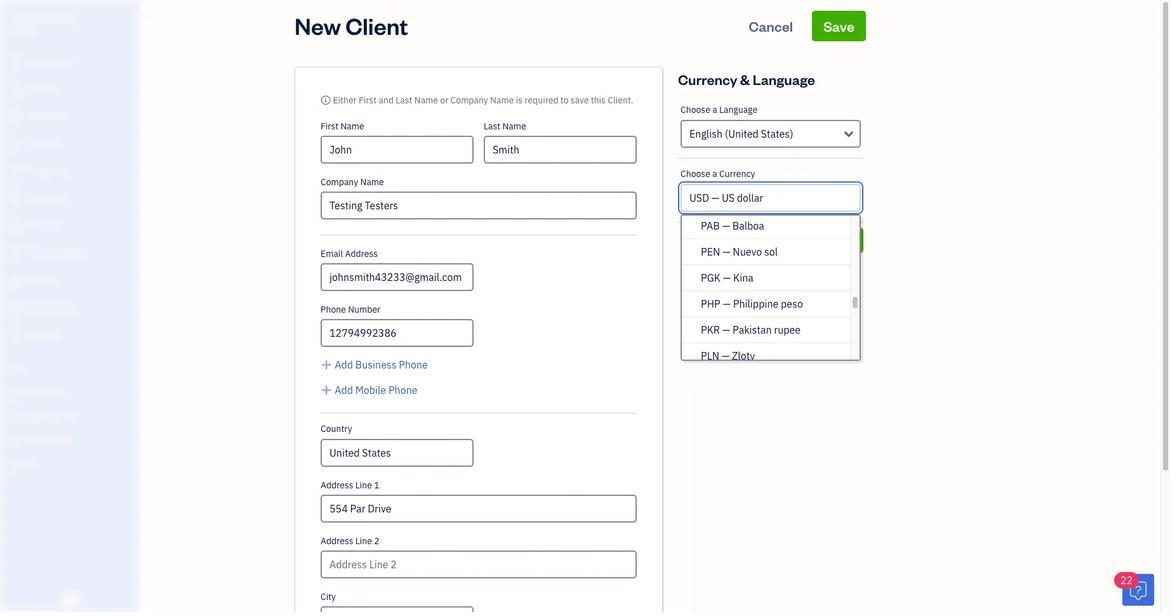 Task type: vqa. For each thing, say whether or not it's contained in the screenshot.
PROJECTS
no



Task type: locate. For each thing, give the bounding box(es) containing it.
company right 'or'
[[451, 95, 488, 106]]

php — philippine peso option
[[682, 291, 850, 317]]

1
[[374, 480, 379, 491]]

Language field
[[681, 120, 861, 148]]

dashboard image
[[8, 57, 23, 69]]

client image
[[8, 84, 23, 97]]

plus image up country
[[321, 383, 332, 398]]

0 vertical spatial last
[[396, 95, 412, 106]]

address left 2
[[321, 536, 353, 547]]

resource center badge image
[[1123, 575, 1154, 606]]

language for choose a language
[[719, 104, 758, 116]]

2 a from the top
[[712, 168, 717, 180]]

a up english at top
[[712, 104, 717, 116]]

pen — nuevo sol
[[701, 246, 778, 258]]

add business phone
[[335, 359, 428, 371]]

— for pkr
[[722, 324, 730, 336]]

Email Address text field
[[321, 263, 474, 291]]

22 button
[[1114, 573, 1154, 606]]

1 vertical spatial first
[[321, 121, 338, 132]]

save
[[571, 95, 589, 106]]

currency down english (united states)
[[719, 168, 755, 180]]

2
[[374, 536, 379, 547]]

0 horizontal spatial and
[[31, 412, 44, 422]]

1 vertical spatial language
[[719, 104, 758, 116]]

first right either
[[359, 95, 377, 106]]

address
[[345, 248, 378, 260], [321, 480, 353, 491], [321, 536, 353, 547]]

0 vertical spatial cancel
[[749, 17, 793, 35]]

peterson
[[40, 11, 78, 23]]

— inside php — philippine peso option
[[723, 298, 731, 310]]

and right "items"
[[31, 412, 44, 422]]

First Name text field
[[321, 136, 474, 164]]

name down is
[[502, 121, 526, 132]]

— inside "pen — nuevo sol" option
[[723, 246, 731, 258]]

pgk — kina
[[701, 272, 753, 284]]

last left 'or'
[[396, 95, 412, 106]]

choose a language
[[681, 104, 758, 116]]

1 plus image from the top
[[321, 357, 332, 373]]

cancel for the topmost cancel button
[[749, 17, 793, 35]]

— inside pln — zloty option
[[722, 350, 730, 363]]

connections
[[29, 436, 75, 446]]

language right &
[[753, 70, 815, 88]]

0 vertical spatial line
[[355, 480, 372, 491]]

address for address line 2
[[321, 536, 353, 547]]

to
[[560, 95, 569, 106]]

cancel button
[[737, 11, 804, 41], [678, 228, 805, 253]]

cancel
[[749, 17, 793, 35], [723, 233, 760, 248]]

pakistan
[[733, 324, 772, 336]]

save button
[[812, 11, 866, 41]]

team members link
[[3, 383, 136, 405]]

2 choose from the top
[[681, 168, 710, 180]]

business
[[355, 359, 396, 371]]

1 horizontal spatial company
[[451, 95, 488, 106]]

choose a language element
[[678, 95, 863, 159]]

— inside pab — balboa "option"
[[722, 220, 730, 232]]

first
[[359, 95, 377, 106], [321, 121, 338, 132]]

and inside the main element
[[31, 412, 44, 422]]

0 vertical spatial choose
[[681, 104, 710, 116]]

1 vertical spatial line
[[355, 536, 372, 547]]

address left 1
[[321, 480, 353, 491]]

22
[[1121, 575, 1133, 587]]

cancel up currency & language
[[749, 17, 793, 35]]

— inside the "pgk — kina" option
[[723, 272, 731, 284]]

and
[[379, 95, 394, 106], [31, 412, 44, 422]]

either first and last name or company name is required to save this client.
[[333, 95, 633, 106]]

balboa
[[732, 220, 764, 232]]

email address
[[321, 248, 378, 260]]

pkr — pakistan rupee
[[701, 324, 801, 336]]

— right php
[[723, 298, 731, 310]]

line left 2
[[355, 536, 372, 547]]

1 horizontal spatial and
[[379, 95, 394, 106]]

address right email
[[345, 248, 378, 260]]

a down english at top
[[712, 168, 717, 180]]

project image
[[8, 220, 23, 233]]

address line 2
[[321, 536, 379, 547]]

new
[[295, 11, 341, 41]]

freshbooks image
[[60, 592, 80, 608]]

phone
[[321, 304, 346, 316], [399, 359, 428, 371], [389, 384, 417, 397]]

company down first name
[[321, 177, 358, 188]]

rupee
[[774, 324, 801, 336]]

0 vertical spatial first
[[359, 95, 377, 106]]

—
[[722, 220, 730, 232], [723, 246, 731, 258], [723, 272, 731, 284], [723, 298, 731, 310], [722, 324, 730, 336], [722, 350, 730, 363]]

expense image
[[8, 193, 23, 206]]

items
[[10, 412, 29, 422]]

services
[[46, 412, 77, 422]]

phone for add business phone
[[399, 359, 428, 371]]

name left is
[[490, 95, 514, 106]]

— right pln
[[722, 350, 730, 363]]

chart image
[[8, 302, 23, 315]]

— right the pab
[[722, 220, 730, 232]]

Address Line 2 text field
[[321, 551, 637, 579]]

2 vertical spatial address
[[321, 536, 353, 547]]

language up english (united states)
[[719, 104, 758, 116]]

1 vertical spatial add
[[335, 384, 353, 397]]

first down primary image on the left top of the page
[[321, 121, 338, 132]]

plus image
[[321, 357, 332, 373], [321, 383, 332, 398]]

1 horizontal spatial last
[[484, 121, 500, 132]]

2 plus image from the top
[[321, 383, 332, 398]]

plus image left business
[[321, 357, 332, 373]]

Last Name text field
[[484, 136, 637, 164]]

a for language
[[712, 104, 717, 116]]

choose down english at top
[[681, 168, 710, 180]]

phone right mobile at bottom left
[[389, 384, 417, 397]]

1 vertical spatial a
[[712, 168, 717, 180]]

1 vertical spatial phone
[[399, 359, 428, 371]]

name down either
[[341, 121, 364, 132]]

0 vertical spatial language
[[753, 70, 815, 88]]

pen
[[701, 246, 720, 258]]

apps
[[10, 365, 28, 375]]

choose
[[681, 104, 710, 116], [681, 168, 710, 180]]

1 vertical spatial currency
[[719, 168, 755, 180]]

1 vertical spatial address
[[321, 480, 353, 491]]

main element
[[0, 0, 171, 613]]

phone left number
[[321, 304, 346, 316]]

— right pgk
[[723, 272, 731, 284]]

payment image
[[8, 166, 23, 178]]

1 vertical spatial plus image
[[321, 383, 332, 398]]

language
[[753, 70, 815, 88], [719, 104, 758, 116]]

line left 1
[[355, 480, 372, 491]]

0 vertical spatial a
[[712, 104, 717, 116]]

kina
[[733, 272, 753, 284]]

bank
[[10, 436, 28, 446]]

last down either first and last name or company name is required to save this client.
[[484, 121, 500, 132]]

0 vertical spatial company
[[451, 95, 488, 106]]

zloty
[[732, 350, 755, 363]]

or
[[440, 95, 448, 106]]

choose up english at top
[[681, 104, 710, 116]]

company
[[451, 95, 488, 106], [321, 177, 358, 188]]

country
[[321, 423, 352, 435]]

cancel down balboa
[[723, 233, 760, 248]]

add left business
[[335, 359, 353, 371]]

— right pen
[[723, 246, 731, 258]]

1 line from the top
[[355, 480, 372, 491]]

choose a currency
[[681, 168, 755, 180]]

sol
[[764, 246, 778, 258]]

name down first name 'text box'
[[360, 177, 384, 188]]

currency up "choose a language"
[[678, 70, 737, 88]]

0 vertical spatial add
[[335, 359, 353, 371]]

currency & language
[[678, 70, 815, 88]]

primary image
[[321, 95, 331, 106]]

timer image
[[8, 248, 23, 260]]

0 horizontal spatial company
[[321, 177, 358, 188]]

add left mobile at bottom left
[[335, 384, 353, 397]]

City text field
[[321, 607, 474, 613]]

1 add from the top
[[335, 359, 353, 371]]

and right either
[[379, 95, 394, 106]]

&
[[740, 70, 750, 88]]

add mobile phone
[[335, 384, 417, 397]]

add for add mobile phone
[[335, 384, 353, 397]]

1 vertical spatial and
[[31, 412, 44, 422]]

— inside pkr — pakistan rupee option
[[722, 324, 730, 336]]

list box
[[682, 213, 860, 370]]

plus image for add mobile phone
[[321, 383, 332, 398]]

phone down phone number text field
[[399, 359, 428, 371]]

pkr
[[701, 324, 720, 336]]

name
[[414, 95, 438, 106], [490, 95, 514, 106], [341, 121, 364, 132], [502, 121, 526, 132], [360, 177, 384, 188]]

add
[[335, 359, 353, 371], [335, 384, 353, 397]]

— right pkr
[[722, 324, 730, 336]]

last
[[396, 95, 412, 106], [484, 121, 500, 132]]

1 vertical spatial choose
[[681, 168, 710, 180]]

2 vertical spatial phone
[[389, 384, 417, 397]]

1 vertical spatial company
[[321, 177, 358, 188]]

1 choose from the top
[[681, 104, 710, 116]]

pln — zloty
[[701, 350, 755, 363]]

add mobile phone button
[[321, 383, 417, 398]]

0 vertical spatial plus image
[[321, 357, 332, 373]]

2 add from the top
[[335, 384, 353, 397]]

address for address line 1
[[321, 480, 353, 491]]

apps link
[[3, 359, 136, 382]]

1 a from the top
[[712, 104, 717, 116]]

language for currency & language
[[753, 70, 815, 88]]

2 line from the top
[[355, 536, 372, 547]]

1 vertical spatial cancel
[[723, 233, 760, 248]]

currency
[[678, 70, 737, 88], [719, 168, 755, 180]]

line
[[355, 480, 372, 491], [355, 536, 372, 547]]

Address Line 1 text field
[[321, 495, 637, 523]]

pln — zloty option
[[682, 343, 850, 370]]



Task type: describe. For each thing, give the bounding box(es) containing it.
team
[[10, 389, 30, 399]]

Currency text field
[[682, 185, 860, 211]]

english (united states)
[[690, 128, 793, 140]]

client
[[346, 11, 408, 41]]

add for add business phone
[[335, 359, 353, 371]]

peso
[[781, 298, 803, 310]]

required
[[525, 95, 558, 106]]

— for pgk
[[723, 272, 731, 284]]

address line 1
[[321, 480, 379, 491]]

Country text field
[[322, 441, 472, 466]]

estimate image
[[8, 111, 23, 124]]

0 horizontal spatial last
[[396, 95, 412, 106]]

bank connections link
[[3, 430, 136, 452]]

name for last name
[[502, 121, 526, 132]]

company name
[[321, 177, 384, 188]]

pgk
[[701, 272, 721, 284]]

1 horizontal spatial first
[[359, 95, 377, 106]]

items and services link
[[3, 406, 136, 429]]

either
[[333, 95, 357, 106]]

client.
[[608, 95, 633, 106]]

list box containing pab — balboa
[[682, 213, 860, 370]]

phone for add mobile phone
[[389, 384, 417, 397]]

name left 'or'
[[414, 95, 438, 106]]

bank connections
[[10, 436, 75, 446]]

cancel for the bottommost cancel button
[[723, 233, 760, 248]]

save
[[823, 17, 855, 35]]

email
[[321, 248, 343, 260]]

this
[[591, 95, 606, 106]]

0 horizontal spatial first
[[321, 121, 338, 132]]

settings
[[10, 459, 39, 469]]

states)
[[761, 128, 793, 140]]

pab — balboa option
[[682, 213, 850, 239]]

report image
[[8, 330, 23, 342]]

team members
[[10, 389, 65, 399]]

1 vertical spatial last
[[484, 121, 500, 132]]

name for company name
[[360, 177, 384, 188]]

james
[[10, 11, 38, 23]]

— for pab
[[722, 220, 730, 232]]

new client
[[295, 11, 408, 41]]

name for first name
[[341, 121, 364, 132]]

— for pln
[[722, 350, 730, 363]]

0 vertical spatial and
[[379, 95, 394, 106]]

money image
[[8, 275, 23, 288]]

choose for choose a language
[[681, 104, 710, 116]]

english
[[690, 128, 723, 140]]

settings link
[[3, 453, 136, 476]]

nuevo
[[733, 246, 762, 258]]

add business phone button
[[321, 357, 428, 373]]

choose for choose a currency
[[681, 168, 710, 180]]

done
[[824, 233, 852, 248]]

Phone Number text field
[[321, 319, 474, 347]]

james peterson owner
[[10, 11, 78, 36]]

0 vertical spatial phone
[[321, 304, 346, 316]]

invoice image
[[8, 138, 23, 151]]

number
[[348, 304, 380, 316]]

— for pen
[[723, 246, 731, 258]]

pab
[[701, 220, 720, 232]]

pen — nuevo sol option
[[682, 239, 850, 265]]

— for php
[[723, 298, 731, 310]]

plus image for add business phone
[[321, 357, 332, 373]]

done button
[[813, 228, 863, 253]]

1 vertical spatial cancel button
[[678, 228, 805, 253]]

pgk — kina option
[[682, 265, 850, 291]]

php — philippine peso
[[701, 298, 803, 310]]

owner
[[10, 25, 35, 36]]

pab — balboa
[[701, 220, 764, 232]]

0 vertical spatial cancel button
[[737, 11, 804, 41]]

is
[[516, 95, 523, 106]]

(united
[[725, 128, 759, 140]]

city
[[321, 592, 336, 603]]

Company Name text field
[[321, 192, 637, 220]]

line for 1
[[355, 480, 372, 491]]

items and services
[[10, 412, 77, 422]]

0 vertical spatial currency
[[678, 70, 737, 88]]

first name
[[321, 121, 364, 132]]

0 vertical spatial address
[[345, 248, 378, 260]]

pln
[[701, 350, 719, 363]]

line for 2
[[355, 536, 372, 547]]

a for currency
[[712, 168, 717, 180]]

members
[[31, 389, 65, 399]]

currency inside choose a currency element
[[719, 168, 755, 180]]

philippine
[[733, 298, 779, 310]]

choose a currency element
[[678, 159, 863, 223]]

pkr — pakistan rupee option
[[682, 317, 850, 343]]

php
[[701, 298, 720, 310]]

phone number
[[321, 304, 380, 316]]

mobile
[[355, 384, 386, 397]]

last name
[[484, 121, 526, 132]]



